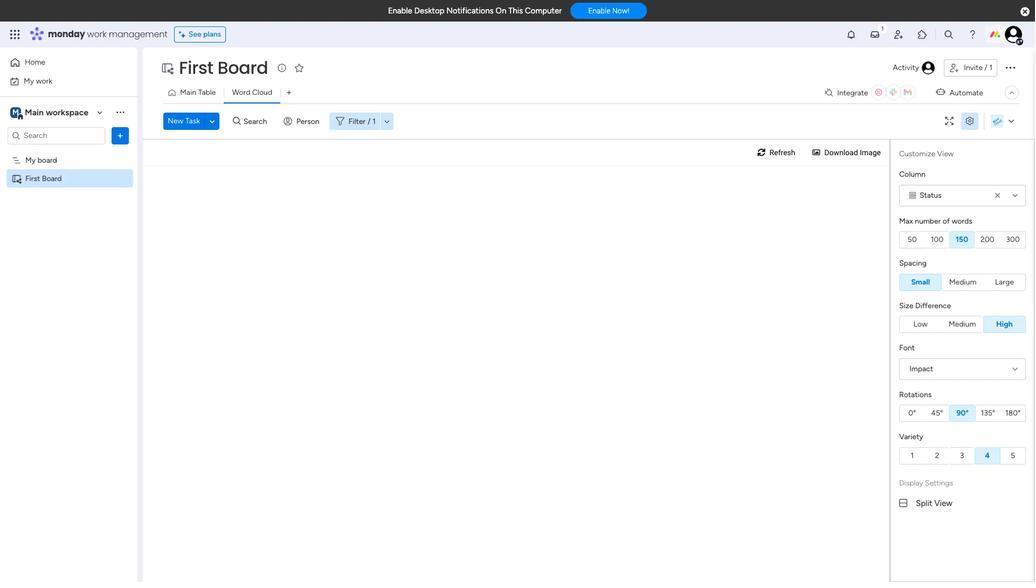 Task type: describe. For each thing, give the bounding box(es) containing it.
dapulse integrations image
[[825, 89, 833, 97]]

status
[[920, 191, 942, 200]]

spacing
[[900, 259, 927, 268]]

automate
[[950, 88, 984, 97]]

50
[[908, 235, 917, 244]]

my work
[[24, 76, 52, 85]]

high button
[[984, 316, 1027, 333]]

invite members image
[[894, 29, 905, 40]]

now!
[[613, 7, 630, 15]]

100
[[931, 235, 944, 244]]

45°
[[932, 409, 944, 418]]

task
[[185, 117, 200, 126]]

workspace image
[[10, 107, 21, 118]]

1 horizontal spatial shareable board image
[[161, 61, 174, 74]]

size difference
[[900, 301, 952, 310]]

filter / 1
[[349, 117, 376, 126]]

activity button
[[889, 59, 940, 77]]

variety
[[900, 433, 924, 442]]

0 vertical spatial board
[[218, 56, 268, 80]]

90°
[[957, 409, 969, 418]]

v2 status outline image
[[910, 192, 916, 199]]

m
[[12, 108, 19, 117]]

work for monday
[[87, 28, 107, 40]]

difference
[[916, 301, 952, 310]]

monday
[[48, 28, 85, 40]]

computer
[[525, 6, 562, 16]]

v2 split view image
[[900, 498, 908, 510]]

135° button
[[976, 405, 1001, 422]]

45° button
[[925, 405, 950, 422]]

main workspace
[[25, 107, 88, 117]]

new task button
[[163, 113, 204, 130]]

0 horizontal spatial board
[[42, 174, 62, 183]]

medium for size difference
[[949, 320, 977, 329]]

customize
[[900, 149, 936, 159]]

50 button
[[900, 231, 925, 249]]

settings image
[[962, 117, 979, 125]]

settings
[[926, 479, 954, 488]]

open full screen image
[[941, 117, 959, 125]]

3 button
[[950, 447, 975, 465]]

1 inside "button"
[[911, 451, 914, 460]]

180°
[[1006, 409, 1021, 418]]

see plans button
[[174, 26, 226, 43]]

4 button
[[975, 447, 1001, 465]]

my board
[[25, 156, 57, 165]]

integrate
[[838, 88, 869, 97]]

board
[[38, 156, 57, 165]]

show board description image
[[276, 63, 289, 73]]

0 vertical spatial first
[[179, 56, 213, 80]]

see plans
[[189, 30, 221, 39]]

5 button
[[1001, 447, 1027, 465]]

1 for invite / 1
[[990, 63, 993, 72]]

medium button for size difference
[[942, 316, 984, 333]]

enable desktop notifications on this computer
[[388, 6, 562, 16]]

rotations
[[900, 390, 932, 399]]

180° button
[[1001, 405, 1027, 422]]

small
[[912, 278, 931, 287]]

collapse board header image
[[1008, 88, 1017, 97]]

300
[[1007, 235, 1020, 244]]

my for my board
[[25, 156, 36, 165]]

90° button
[[950, 405, 976, 422]]

desktop
[[415, 6, 445, 16]]

autopilot image
[[937, 85, 946, 99]]

1 for filter / 1
[[373, 117, 376, 126]]

invite
[[964, 63, 983, 72]]

my work button
[[6, 73, 116, 90]]

view for customize view
[[938, 149, 954, 159]]

arrow down image
[[381, 115, 394, 128]]

add view image
[[287, 89, 291, 97]]

2 button
[[925, 447, 950, 465]]

invite / 1 button
[[945, 59, 998, 77]]

200 button
[[975, 231, 1001, 249]]

main for main table
[[180, 88, 196, 97]]

small button
[[900, 274, 943, 291]]

135°
[[981, 409, 996, 418]]

notifications image
[[846, 29, 857, 40]]

150 button
[[950, 231, 975, 249]]

table
[[198, 88, 216, 97]]

max
[[900, 217, 914, 226]]

main table button
[[163, 84, 224, 101]]

help image
[[968, 29, 979, 40]]

/ for filter
[[368, 117, 371, 126]]

notifications
[[447, 6, 494, 16]]



Task type: vqa. For each thing, say whether or not it's contained in the screenshot.
Split
yes



Task type: locate. For each thing, give the bounding box(es) containing it.
medium button down difference
[[942, 316, 984, 333]]

view for split view
[[935, 499, 953, 508]]

max number of words
[[900, 217, 973, 226]]

font
[[900, 344, 915, 353]]

workspace selection element
[[10, 106, 90, 120]]

medium button up difference
[[943, 274, 984, 291]]

5
[[1011, 451, 1016, 460]]

activity
[[893, 63, 920, 72]]

filter
[[349, 117, 366, 126]]

0 horizontal spatial work
[[36, 76, 52, 85]]

first board up 'table' at the left of page
[[179, 56, 268, 80]]

option
[[0, 151, 138, 153]]

0 horizontal spatial 1
[[373, 117, 376, 126]]

1 vertical spatial 1
[[373, 117, 376, 126]]

first board
[[179, 56, 268, 80], [25, 174, 62, 183]]

200
[[981, 235, 995, 244]]

/ inside invite / 1 button
[[985, 63, 988, 72]]

1 vertical spatial medium
[[949, 320, 977, 329]]

0 vertical spatial main
[[180, 88, 196, 97]]

my down home
[[24, 76, 34, 85]]

enable left "desktop"
[[388, 6, 413, 16]]

search everything image
[[944, 29, 955, 40]]

word
[[232, 88, 250, 97]]

board down board
[[42, 174, 62, 183]]

of
[[943, 217, 950, 226]]

1 horizontal spatial work
[[87, 28, 107, 40]]

2 vertical spatial 1
[[911, 451, 914, 460]]

words
[[952, 217, 973, 226]]

0 horizontal spatial first
[[25, 174, 40, 183]]

1 horizontal spatial first
[[179, 56, 213, 80]]

home
[[25, 58, 45, 67]]

1 vertical spatial my
[[25, 156, 36, 165]]

medium button for spacing
[[943, 274, 984, 291]]

shareable board image
[[161, 61, 174, 74], [11, 173, 22, 184]]

main for main workspace
[[25, 107, 44, 117]]

management
[[109, 28, 168, 40]]

view right the customize
[[938, 149, 954, 159]]

medium for spacing
[[950, 278, 977, 287]]

word cloud
[[232, 88, 272, 97]]

add to favorites image
[[294, 62, 305, 73]]

medium button
[[943, 274, 984, 291], [942, 316, 984, 333]]

0 vertical spatial work
[[87, 28, 107, 40]]

first board inside list box
[[25, 174, 62, 183]]

medium up difference
[[950, 278, 977, 287]]

main inside main table button
[[180, 88, 196, 97]]

1 horizontal spatial first board
[[179, 56, 268, 80]]

300 button
[[1001, 231, 1027, 249]]

0 horizontal spatial shareable board image
[[11, 173, 22, 184]]

cloud
[[252, 88, 272, 97]]

work for my
[[36, 76, 52, 85]]

1 horizontal spatial /
[[985, 63, 988, 72]]

large button
[[984, 274, 1027, 291]]

0 horizontal spatial main
[[25, 107, 44, 117]]

/ right invite on the right of page
[[985, 63, 988, 72]]

/ right filter
[[368, 117, 371, 126]]

main right workspace icon
[[25, 107, 44, 117]]

0 vertical spatial first board
[[179, 56, 268, 80]]

enable for enable now!
[[589, 7, 611, 15]]

1 horizontal spatial main
[[180, 88, 196, 97]]

/ for invite
[[985, 63, 988, 72]]

impact
[[910, 364, 934, 374]]

low
[[914, 320, 928, 329]]

1 vertical spatial first
[[25, 174, 40, 183]]

inbox image
[[870, 29, 881, 40]]

0 horizontal spatial enable
[[388, 6, 413, 16]]

3
[[961, 451, 965, 460]]

word cloud button
[[224, 84, 281, 101]]

work right monday
[[87, 28, 107, 40]]

my
[[24, 76, 34, 85], [25, 156, 36, 165]]

1
[[990, 63, 993, 72], [373, 117, 376, 126], [911, 451, 914, 460]]

on
[[496, 6, 507, 16]]

main
[[180, 88, 196, 97], [25, 107, 44, 117]]

first
[[179, 56, 213, 80], [25, 174, 40, 183]]

1 button
[[900, 447, 925, 465]]

enable now! button
[[571, 3, 648, 19]]

1 vertical spatial shareable board image
[[11, 173, 22, 184]]

1 vertical spatial main
[[25, 107, 44, 117]]

0 vertical spatial /
[[985, 63, 988, 72]]

workspace options image
[[115, 107, 126, 118]]

1 vertical spatial board
[[42, 174, 62, 183]]

0 horizontal spatial first board
[[25, 174, 62, 183]]

main table
[[180, 88, 216, 97]]

display settings
[[900, 479, 954, 488]]

board
[[218, 56, 268, 80], [42, 174, 62, 183]]

jacob simon image
[[1005, 26, 1023, 43]]

0 vertical spatial 1
[[990, 63, 993, 72]]

1 vertical spatial first board
[[25, 174, 62, 183]]

large
[[996, 278, 1015, 287]]

list box
[[0, 149, 138, 333]]

options image
[[115, 130, 126, 141]]

1 left arrow down icon
[[373, 117, 376, 126]]

150
[[956, 235, 969, 244]]

0°
[[909, 409, 917, 418]]

medium down difference
[[949, 320, 977, 329]]

this
[[509, 6, 523, 16]]

number
[[915, 217, 941, 226]]

display
[[900, 479, 924, 488]]

first down my board
[[25, 174, 40, 183]]

medium
[[950, 278, 977, 287], [949, 320, 977, 329]]

first board down my board
[[25, 174, 62, 183]]

4
[[986, 451, 990, 460]]

work
[[87, 28, 107, 40], [36, 76, 52, 85]]

list box containing my board
[[0, 149, 138, 333]]

0 vertical spatial medium
[[950, 278, 977, 287]]

1 horizontal spatial board
[[218, 56, 268, 80]]

work inside button
[[36, 76, 52, 85]]

First Board field
[[176, 56, 271, 80]]

invite / 1
[[964, 63, 993, 72]]

angle down image
[[210, 117, 215, 125]]

monday work management
[[48, 28, 168, 40]]

view right split
[[935, 499, 953, 508]]

0 horizontal spatial /
[[368, 117, 371, 126]]

Search field
[[241, 114, 273, 129]]

1 right invite on the right of page
[[990, 63, 993, 72]]

customize view
[[900, 149, 954, 159]]

1 vertical spatial view
[[935, 499, 953, 508]]

split view
[[916, 499, 953, 508]]

my left board
[[25, 156, 36, 165]]

1 down variety at the right
[[911, 451, 914, 460]]

enable now!
[[589, 7, 630, 15]]

new task
[[168, 117, 200, 126]]

enable for enable desktop notifications on this computer
[[388, 6, 413, 16]]

size
[[900, 301, 914, 310]]

column
[[900, 170, 926, 179]]

person
[[297, 117, 320, 126]]

options image
[[1004, 61, 1017, 74]]

home button
[[6, 54, 116, 71]]

2
[[936, 451, 940, 460]]

apps image
[[918, 29, 928, 40]]

dapulse close image
[[1021, 6, 1030, 17]]

1 horizontal spatial 1
[[911, 451, 914, 460]]

board up word
[[218, 56, 268, 80]]

v2 search image
[[233, 115, 241, 127]]

1 vertical spatial work
[[36, 76, 52, 85]]

main left 'table' at the left of page
[[180, 88, 196, 97]]

plans
[[203, 30, 221, 39]]

split
[[916, 499, 933, 508]]

2 horizontal spatial 1
[[990, 63, 993, 72]]

enable left now!
[[589, 7, 611, 15]]

workspace
[[46, 107, 88, 117]]

0 vertical spatial shareable board image
[[161, 61, 174, 74]]

1 inside button
[[990, 63, 993, 72]]

enable
[[388, 6, 413, 16], [589, 7, 611, 15]]

high
[[997, 320, 1013, 329]]

main inside workspace selection element
[[25, 107, 44, 117]]

first up main table
[[179, 56, 213, 80]]

/
[[985, 63, 988, 72], [368, 117, 371, 126]]

0 vertical spatial my
[[24, 76, 34, 85]]

100 button
[[925, 231, 950, 249]]

1 image
[[878, 22, 888, 34]]

my for my work
[[24, 76, 34, 85]]

0 vertical spatial view
[[938, 149, 954, 159]]

view
[[938, 149, 954, 159], [935, 499, 953, 508]]

select product image
[[10, 29, 20, 40]]

low button
[[900, 316, 942, 333]]

person button
[[279, 113, 326, 130]]

1 horizontal spatial enable
[[589, 7, 611, 15]]

Search in workspace field
[[23, 129, 90, 142]]

my inside button
[[24, 76, 34, 85]]

work down home
[[36, 76, 52, 85]]

0° button
[[900, 405, 925, 422]]

see
[[189, 30, 202, 39]]

0 vertical spatial medium button
[[943, 274, 984, 291]]

new
[[168, 117, 184, 126]]

enable inside button
[[589, 7, 611, 15]]

1 vertical spatial medium button
[[942, 316, 984, 333]]

1 vertical spatial /
[[368, 117, 371, 126]]



